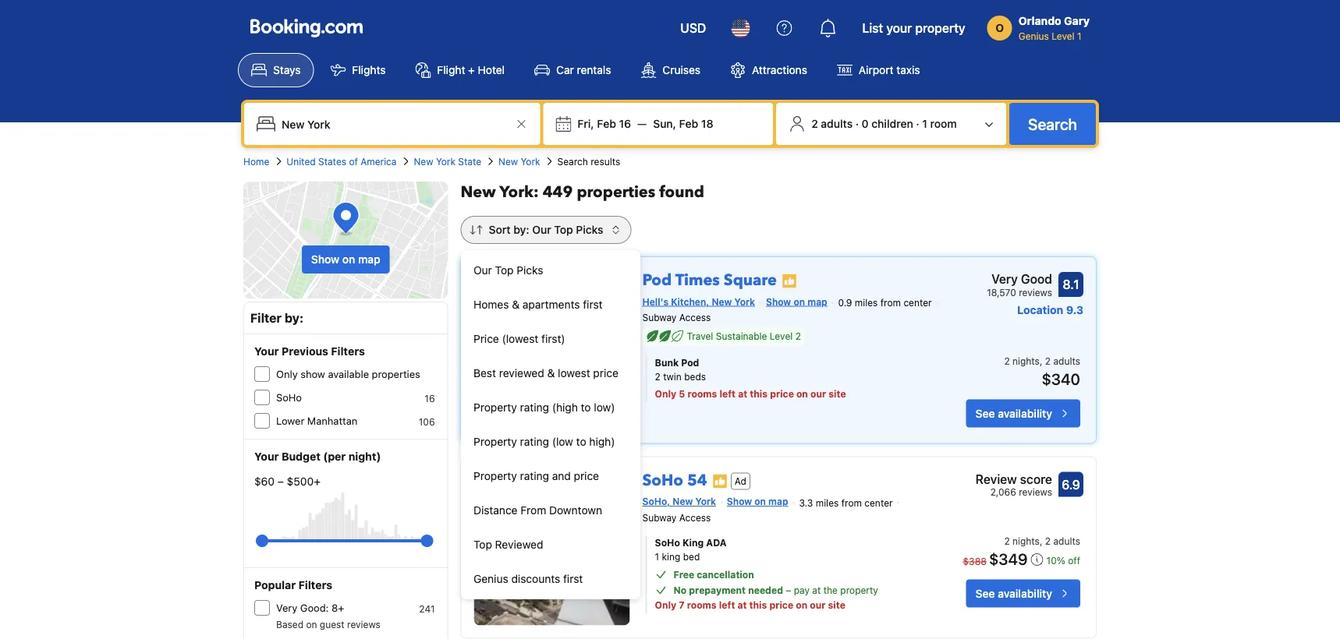Task type: locate. For each thing, give the bounding box(es) containing it.
0 vertical spatial show on map
[[311, 253, 381, 266]]

level
[[1052, 30, 1075, 41], [770, 331, 793, 342]]

show on map for soho 54
[[727, 497, 789, 508]]

search
[[1029, 115, 1078, 133], [558, 156, 588, 167]]

0 vertical spatial our
[[532, 224, 552, 236]]

2 , from the top
[[1040, 536, 1043, 547]]

top left reviewed
[[474, 539, 492, 552]]

0 horizontal spatial property
[[841, 586, 879, 597]]

1 horizontal spatial map
[[769, 497, 789, 508]]

properties right available
[[372, 369, 421, 380]]

see for soho 54
[[976, 588, 995, 600]]

property right the
[[841, 586, 879, 597]]

search results updated. new york: 449 properties found. element
[[461, 182, 1097, 204]]

1 left room
[[923, 117, 928, 130]]

0 horizontal spatial genius
[[474, 573, 509, 586]]

from right 3.3 on the right of page
[[842, 498, 862, 509]]

1 horizontal spatial center
[[904, 298, 932, 309]]

price down bunk pod link
[[770, 389, 794, 400]]

2 up "$340" at right bottom
[[1046, 356, 1051, 367]]

· left 0
[[856, 117, 859, 130]]

first right apartments on the top of page
[[583, 298, 603, 311]]

low)
[[594, 402, 615, 414]]

filters up "only show available properties"
[[331, 345, 365, 358]]

nights inside 2 nights , 2 adults $340
[[1013, 356, 1040, 367]]

this down needed
[[750, 600, 767, 611]]

1 vertical spatial your
[[254, 451, 279, 464]]

by: for filter
[[285, 311, 304, 326]]

106
[[419, 417, 435, 428]]

1 vertical spatial our
[[810, 600, 826, 611]]

1 horizontal spatial –
[[786, 586, 792, 597]]

soho inside soho 54 link
[[643, 470, 684, 492]]

3 rating from the top
[[520, 470, 549, 483]]

2 see availability link from the top
[[967, 580, 1081, 608]]

reviews for review score
[[1019, 487, 1053, 498]]

0 vertical spatial ,
[[1040, 356, 1043, 367]]

of
[[349, 156, 358, 167]]

subway for soho
[[643, 513, 677, 524]]

price right and
[[574, 470, 599, 483]]

see availability down $349
[[976, 588, 1053, 600]]

hotel
[[478, 64, 505, 76]]

, for 2 nights , 2 adults
[[1040, 536, 1043, 547]]

based on guest reviews
[[276, 620, 381, 631]]

center right 0.9
[[904, 298, 932, 309]]

soho inside soho king ada link
[[655, 538, 680, 549]]

only for only 7 rooms left at this price on our site
[[655, 600, 677, 611]]

genius down top reviewed
[[474, 573, 509, 586]]

york up york:
[[521, 156, 540, 167]]

0 vertical spatial our
[[811, 389, 827, 400]]

york inside new york state link
[[436, 156, 456, 167]]

soho up the king
[[655, 538, 680, 549]]

1 vertical spatial very
[[276, 603, 298, 615]]

from right 0.9
[[881, 298, 901, 309]]

2 vertical spatial only
[[655, 600, 677, 611]]

1 access from the top
[[680, 313, 711, 324]]

from for soho 54
[[842, 498, 862, 509]]

0 vertical spatial center
[[904, 298, 932, 309]]

pod up hell's
[[643, 270, 672, 291]]

very up 18,570
[[992, 272, 1018, 287]]

lower manhattan
[[276, 416, 358, 427]]

attractions
[[752, 64, 808, 76]]

1 horizontal spatial feb
[[679, 117, 699, 130]]

children
[[872, 117, 914, 130]]

see availability link down 2 nights , 2 adults $340
[[967, 400, 1081, 428]]

1 vertical spatial map
[[808, 297, 828, 307]]

picks inside button
[[517, 264, 543, 277]]

very up based
[[276, 603, 298, 615]]

property rating (low to high) button
[[461, 425, 641, 460]]

rating left (high
[[520, 402, 549, 414]]

16 up 106 in the bottom of the page
[[425, 393, 435, 404]]

site inside bunk pod 2 twin beds only 5 rooms left at this price on our site
[[829, 389, 846, 400]]

0 horizontal spatial &
[[512, 298, 520, 311]]

guest
[[320, 620, 345, 631]]

0 horizontal spatial miles
[[816, 498, 839, 509]]

availability for pod times square
[[998, 408, 1053, 420]]

new york state link
[[414, 155, 482, 169]]

availability for soho 54
[[998, 588, 1053, 600]]

subway for pod
[[643, 313, 677, 324]]

map inside button
[[358, 253, 381, 266]]

your budget (per night)
[[254, 451, 381, 464]]

distance from downtown button
[[461, 494, 641, 528]]

rating inside "property rating (high to low)" button
[[520, 402, 549, 414]]

at down prepayment
[[738, 600, 747, 611]]

availability down 2 nights , 2 adults $340
[[998, 408, 1053, 420]]

2 inside bunk pod 2 twin beds only 5 rooms left at this price on our site
[[655, 372, 661, 383]]

access inside 0.9 miles from center subway access
[[680, 313, 711, 324]]

miles inside 0.9 miles from center subway access
[[855, 298, 878, 309]]

rooms
[[688, 389, 717, 400], [687, 600, 717, 611]]

9.3
[[1067, 304, 1084, 317]]

1 inside orlando gary genius level 1
[[1078, 30, 1082, 41]]

property rating and price
[[474, 470, 599, 483]]

1 rating from the top
[[520, 402, 549, 414]]

1 vertical spatial search
[[558, 156, 588, 167]]

0 horizontal spatial our
[[474, 264, 492, 277]]

2 vertical spatial show on map
[[727, 497, 789, 508]]

property right "your"
[[916, 21, 966, 36]]

0 horizontal spatial search
[[558, 156, 588, 167]]

0 horizontal spatial feb
[[597, 117, 616, 130]]

see availability down 2 nights , 2 adults $340
[[976, 408, 1053, 420]]

1 vertical spatial miles
[[816, 498, 839, 509]]

0 vertical spatial filters
[[331, 345, 365, 358]]

your down filter
[[254, 345, 279, 358]]

1 vertical spatial our
[[474, 264, 492, 277]]

only left 7
[[655, 600, 677, 611]]

flights link
[[317, 53, 399, 87]]

see availability link
[[967, 400, 1081, 428], [967, 580, 1081, 608]]

properties for 449
[[577, 182, 656, 203]]

nights up $349
[[1013, 536, 1040, 547]]

our down the
[[810, 600, 826, 611]]

our up homes
[[474, 264, 492, 277]]

1 vertical spatial reviews
[[1019, 487, 1053, 498]]

2 your from the top
[[254, 451, 279, 464]]

soho king ada
[[655, 538, 727, 549]]

on inside button
[[342, 253, 355, 266]]

2 nights from the top
[[1013, 536, 1040, 547]]

0 horizontal spatial map
[[358, 253, 381, 266]]

at down bunk pod link
[[738, 389, 748, 400]]

1 , from the top
[[1040, 356, 1043, 367]]

picks up homes & apartments first at the top left of the page
[[517, 264, 543, 277]]

property up property rating and price
[[474, 436, 517, 449]]

0 horizontal spatial by:
[[285, 311, 304, 326]]

picks down new york: 449 properties found
[[576, 224, 604, 236]]

left inside bunk pod 2 twin beds only 5 rooms left at this price on our site
[[720, 389, 736, 400]]

center inside 3.3 miles from center subway access
[[865, 498, 893, 509]]

rating left and
[[520, 470, 549, 483]]

new up york:
[[499, 156, 518, 167]]

0 vertical spatial adults
[[821, 117, 853, 130]]

top up homes
[[495, 264, 514, 277]]

0 vertical spatial left
[[720, 389, 736, 400]]

filters up good:
[[299, 579, 333, 592]]

york left the state
[[436, 156, 456, 167]]

see availability link down $349
[[967, 580, 1081, 608]]

2 vertical spatial property
[[474, 470, 517, 483]]

0 vertical spatial 1
[[1078, 30, 1082, 41]]

search for search results
[[558, 156, 588, 167]]

popular filters
[[254, 579, 333, 592]]

1 availability from the top
[[998, 408, 1053, 420]]

bunk pod 2 twin beds only 5 rooms left at this price on our site
[[655, 358, 846, 400]]

2 see from the top
[[976, 588, 995, 600]]

adults for 2 nights , 2 adults
[[1054, 536, 1081, 547]]

·
[[856, 117, 859, 130], [916, 117, 920, 130]]

1 vertical spatial nights
[[1013, 536, 1040, 547]]

– right $60
[[278, 476, 284, 489]]

2 vertical spatial adults
[[1054, 536, 1081, 547]]

reviews right guest
[[347, 620, 381, 631]]

price (lowest first) button
[[461, 322, 641, 357]]

access
[[680, 313, 711, 324], [680, 513, 711, 524]]

on
[[342, 253, 355, 266], [794, 297, 805, 307], [797, 389, 808, 400], [755, 497, 766, 508], [796, 600, 808, 611], [306, 620, 317, 631]]

2 vertical spatial top
[[474, 539, 492, 552]]

good
[[1021, 272, 1053, 287]]

price inside bunk pod 2 twin beds only 5 rooms left at this price on our site
[[770, 389, 794, 400]]

(per
[[323, 451, 346, 464]]

1 horizontal spatial properties
[[577, 182, 656, 203]]

feb right fri,
[[597, 117, 616, 130]]

rating inside property rating and price button
[[520, 470, 549, 483]]

0 horizontal spatial –
[[278, 476, 284, 489]]

0 vertical spatial show
[[311, 253, 340, 266]]

show on map button
[[302, 246, 390, 274]]

0 vertical spatial property
[[474, 402, 517, 414]]

availability down $349
[[998, 588, 1053, 600]]

0 vertical spatial access
[[680, 313, 711, 324]]

2 horizontal spatial show
[[766, 297, 791, 307]]

high)
[[590, 436, 615, 449]]

property rating and price button
[[461, 460, 641, 494]]

0 vertical spatial at
[[738, 389, 748, 400]]

map for pod times square
[[808, 297, 828, 307]]

1 horizontal spatial ·
[[916, 117, 920, 130]]

our inside our top picks button
[[474, 264, 492, 277]]

0 vertical spatial to
[[581, 402, 591, 414]]

your up $60
[[254, 451, 279, 464]]

this
[[750, 389, 768, 400], [750, 600, 767, 611]]

level down gary
[[1052, 30, 1075, 41]]

0 vertical spatial see availability
[[976, 408, 1053, 420]]

picks
[[576, 224, 604, 236], [517, 264, 543, 277]]

soho 54
[[643, 470, 708, 492]]

new down pod times square
[[712, 297, 732, 307]]

car rentals link
[[521, 53, 625, 87]]

0 vertical spatial from
[[881, 298, 901, 309]]

1 horizontal spatial level
[[1052, 30, 1075, 41]]

0 vertical spatial reviews
[[1019, 287, 1053, 298]]

0 vertical spatial property
[[916, 21, 966, 36]]

adults left 0
[[821, 117, 853, 130]]

sun, feb 18 button
[[647, 110, 720, 138]]

2 vertical spatial show
[[727, 497, 752, 508]]

1 subway from the top
[[643, 313, 677, 324]]

, inside 2 nights , 2 adults $340
[[1040, 356, 1043, 367]]

left right 5
[[720, 389, 736, 400]]

new for new york state
[[414, 156, 434, 167]]

2 property from the top
[[474, 436, 517, 449]]

properties inside 'search results updated. new york: 449 properties found.' element
[[577, 182, 656, 203]]

0 horizontal spatial show
[[311, 253, 340, 266]]

taxis
[[897, 64, 921, 76]]

property up distance
[[474, 470, 517, 483]]

site down the
[[828, 600, 846, 611]]

1 our from the top
[[811, 389, 827, 400]]

search inside button
[[1029, 115, 1078, 133]]

0 vertical spatial this
[[750, 389, 768, 400]]

0 vertical spatial soho
[[276, 392, 302, 404]]

1 vertical spatial rating
[[520, 436, 549, 449]]

this property is part of our preferred partner program. it's committed to providing excellent service and good value. it'll pay us a higher commission if you make a booking. image
[[782, 274, 797, 289], [782, 274, 797, 289], [712, 474, 728, 490]]

1 your from the top
[[254, 345, 279, 358]]

rating left (low
[[520, 436, 549, 449]]

see for pod times square
[[976, 408, 995, 420]]

2 see availability from the top
[[976, 588, 1053, 600]]

new for new york: 449 properties found
[[461, 182, 496, 203]]

1 vertical spatial availability
[[998, 588, 1053, 600]]

1 see from the top
[[976, 408, 995, 420]]

subway down the soho,
[[643, 513, 677, 524]]

budget
[[282, 451, 321, 464]]

adults inside 2 nights , 2 adults $340
[[1054, 356, 1081, 367]]

cancellation
[[697, 570, 754, 581]]

best
[[474, 367, 496, 380]]

1 vertical spatial –
[[786, 586, 792, 597]]

based
[[276, 620, 304, 631]]

king
[[683, 538, 704, 549]]

adults
[[821, 117, 853, 130], [1054, 356, 1081, 367], [1054, 536, 1081, 547]]

only for only show available properties
[[276, 369, 298, 380]]

1 vertical spatial by:
[[285, 311, 304, 326]]

1 vertical spatial first
[[563, 573, 583, 586]]

2,066
[[991, 487, 1017, 498]]

1 see availability link from the top
[[967, 400, 1081, 428]]

miles for pod times square
[[855, 298, 878, 309]]

0 horizontal spatial center
[[865, 498, 893, 509]]

york down "54"
[[696, 497, 716, 508]]

2 horizontal spatial 1
[[1078, 30, 1082, 41]]

soho for soho king ada
[[655, 538, 680, 549]]

0 horizontal spatial properties
[[372, 369, 421, 380]]

only left 5
[[655, 389, 677, 400]]

see up review
[[976, 408, 995, 420]]

rooms inside bunk pod 2 twin beds only 5 rooms left at this price on our site
[[688, 389, 717, 400]]

access down hell's kitchen, new york
[[680, 313, 711, 324]]

0 vertical spatial rating
[[520, 402, 549, 414]]

on inside bunk pod 2 twin beds only 5 rooms left at this price on our site
[[797, 389, 808, 400]]

apartments
[[523, 298, 580, 311]]

from inside 0.9 miles from center subway access
[[881, 298, 901, 309]]

241
[[419, 604, 435, 615]]

property down best
[[474, 402, 517, 414]]

1 vertical spatial genius
[[474, 573, 509, 586]]

2 availability from the top
[[998, 588, 1053, 600]]

show on map
[[311, 253, 381, 266], [766, 297, 828, 307], [727, 497, 789, 508]]

booking.com image
[[251, 19, 363, 37]]

genius down orlando
[[1019, 30, 1049, 41]]

1 inside button
[[923, 117, 928, 130]]

miles inside 3.3 miles from center subway access
[[816, 498, 839, 509]]

nights down location
[[1013, 356, 1040, 367]]

king
[[662, 552, 681, 563]]

pod up beds
[[681, 358, 700, 369]]

1 vertical spatial adults
[[1054, 356, 1081, 367]]

1 vertical spatial 16
[[425, 393, 435, 404]]

2 rating from the top
[[520, 436, 549, 449]]

1 see availability from the top
[[976, 408, 1053, 420]]

2 down 18,570
[[1005, 356, 1010, 367]]

access for 54
[[680, 513, 711, 524]]

pay
[[794, 586, 810, 597]]

access down the soho, new york
[[680, 513, 711, 524]]

0 vertical spatial nights
[[1013, 356, 1040, 367]]

site down bunk pod link
[[829, 389, 846, 400]]

from inside 3.3 miles from center subway access
[[842, 498, 862, 509]]

adults up "10% off"
[[1054, 536, 1081, 547]]

from
[[881, 298, 901, 309], [842, 498, 862, 509]]

see down $388 on the bottom of page
[[976, 588, 995, 600]]

reviews inside review score 2,066 reviews
[[1019, 487, 1053, 498]]

sustainable
[[716, 331, 767, 342]]

adults up "$340" at right bottom
[[1054, 356, 1081, 367]]

0 vertical spatial subway
[[643, 313, 677, 324]]

0 vertical spatial your
[[254, 345, 279, 358]]

our down bunk pod link
[[811, 389, 827, 400]]

,
[[1040, 356, 1043, 367], [1040, 536, 1043, 547]]

rating for (high
[[520, 402, 549, 414]]

(lowest
[[502, 333, 539, 346]]

adults for 2 nights , 2 adults $340
[[1054, 356, 1081, 367]]

0 vertical spatial see
[[976, 408, 995, 420]]

price right lowest
[[593, 367, 619, 380]]

airport taxis link
[[824, 53, 934, 87]]

properties down results
[[577, 182, 656, 203]]

lower
[[276, 416, 305, 427]]

pod times square image
[[474, 270, 630, 426]]

rooms down beds
[[688, 389, 717, 400]]

this property is part of our preferred partner program. it's committed to providing excellent service and good value. it'll pay us a higher commission if you make a booking. image for soho 54
[[712, 474, 728, 490]]

at left the
[[813, 586, 821, 597]]

nights
[[1013, 356, 1040, 367], [1013, 536, 1040, 547]]

your
[[254, 345, 279, 358], [254, 451, 279, 464]]

soho for soho 54
[[643, 470, 684, 492]]

hell's
[[643, 297, 669, 307]]

your account menu orlando gary genius level 1 element
[[988, 7, 1096, 43]]

show inside button
[[311, 253, 340, 266]]

2 · from the left
[[916, 117, 920, 130]]

nights for 2 nights , 2 adults
[[1013, 536, 1040, 547]]

subway inside 3.3 miles from center subway access
[[643, 513, 677, 524]]

1 property from the top
[[474, 402, 517, 414]]

rating inside property rating (low to high) button
[[520, 436, 549, 449]]

only inside bunk pod 2 twin beds only 5 rooms left at this price on our site
[[655, 389, 677, 400]]

stays
[[273, 64, 301, 76]]

miles
[[855, 298, 878, 309], [816, 498, 839, 509]]

3 property from the top
[[474, 470, 517, 483]]

usd
[[681, 21, 707, 36]]

reviews inside very good 18,570 reviews
[[1019, 287, 1053, 298]]

reviews down good
[[1019, 287, 1053, 298]]

1 vertical spatial picks
[[517, 264, 543, 277]]

& right homes
[[512, 298, 520, 311]]

lowest
[[558, 367, 590, 380]]

our down "449"
[[532, 224, 552, 236]]

1 horizontal spatial picks
[[576, 224, 604, 236]]

rating for and
[[520, 470, 549, 483]]

– left pay
[[786, 586, 792, 597]]

review score 2,066 reviews
[[976, 472, 1053, 498]]

1 horizontal spatial miles
[[855, 298, 878, 309]]

united
[[287, 156, 316, 167]]

search results
[[558, 156, 621, 167]]

level inside orlando gary genius level 1
[[1052, 30, 1075, 41]]

2 subway from the top
[[643, 513, 677, 524]]

to left low)
[[581, 402, 591, 414]]

reviews for very good
[[1019, 287, 1053, 298]]

show on map for pod times square
[[766, 297, 828, 307]]

gary
[[1065, 14, 1090, 27]]

0 vertical spatial picks
[[576, 224, 604, 236]]

& left lowest
[[547, 367, 555, 380]]

new down the state
[[461, 182, 496, 203]]

center inside 0.9 miles from center subway access
[[904, 298, 932, 309]]

only left show on the left bottom of the page
[[276, 369, 298, 380]]

1 down gary
[[1078, 30, 1082, 41]]

properties
[[577, 182, 656, 203], [372, 369, 421, 380]]

0 vertical spatial only
[[276, 369, 298, 380]]

by: right sort
[[514, 224, 530, 236]]

subway inside 0.9 miles from center subway access
[[643, 313, 677, 324]]

2 feb from the left
[[679, 117, 699, 130]]

filter
[[251, 311, 282, 326]]

1 nights from the top
[[1013, 356, 1040, 367]]

0 horizontal spatial very
[[276, 603, 298, 615]]

1 left the king
[[655, 552, 660, 563]]

0 vertical spatial search
[[1029, 115, 1078, 133]]

center for pod times square
[[904, 298, 932, 309]]

group
[[262, 529, 427, 554]]

0 vertical spatial see availability link
[[967, 400, 1081, 428]]

your
[[887, 21, 913, 36]]

see availability for pod times square
[[976, 408, 1053, 420]]

2 down 0.9 miles from center subway access
[[796, 331, 801, 342]]

state
[[458, 156, 482, 167]]

1 vertical spatial properties
[[372, 369, 421, 380]]

very for good
[[992, 272, 1018, 287]]

soho up the soho,
[[643, 470, 684, 492]]

1 vertical spatial pod
[[681, 358, 700, 369]]

america
[[361, 156, 397, 167]]

2 horizontal spatial top
[[554, 224, 573, 236]]

2 access from the top
[[680, 513, 711, 524]]

1 vertical spatial site
[[828, 600, 846, 611]]

feb left 18
[[679, 117, 699, 130]]

center right 3.3 on the right of page
[[865, 498, 893, 509]]

pod times square
[[643, 270, 777, 291]]

soho,
[[643, 497, 670, 508]]

1 vertical spatial subway
[[643, 513, 677, 524]]

1 horizontal spatial search
[[1029, 115, 1078, 133]]

10%
[[1047, 556, 1066, 566]]

soho up lower
[[276, 392, 302, 404]]

miles right 0.9
[[855, 298, 878, 309]]

availability
[[998, 408, 1053, 420], [998, 588, 1053, 600]]

1 horizontal spatial show
[[727, 497, 752, 508]]

1 horizontal spatial very
[[992, 272, 1018, 287]]

map for soho 54
[[769, 497, 789, 508]]

very inside very good 18,570 reviews
[[992, 272, 1018, 287]]

1 vertical spatial ,
[[1040, 536, 1043, 547]]

first right "discounts"
[[563, 573, 583, 586]]

2 left twin
[[655, 372, 661, 383]]

by:
[[514, 224, 530, 236], [285, 311, 304, 326]]

0 vertical spatial pod
[[643, 270, 672, 291]]

2 horizontal spatial map
[[808, 297, 828, 307]]

rating
[[520, 402, 549, 414], [520, 436, 549, 449], [520, 470, 549, 483]]

0 horizontal spatial ·
[[856, 117, 859, 130]]

miles right 3.3 on the right of page
[[816, 498, 839, 509]]

access inside 3.3 miles from center subway access
[[680, 513, 711, 524]]

to right (low
[[576, 436, 587, 449]]

first
[[583, 298, 603, 311], [563, 573, 583, 586]]



Task type: describe. For each thing, give the bounding box(es) containing it.
scored 8.1 element
[[1059, 272, 1084, 297]]

from
[[521, 505, 546, 517]]

2 up $349
[[1005, 536, 1010, 547]]

no
[[674, 586, 687, 597]]

list your property link
[[853, 9, 975, 47]]

pod times square link
[[643, 264, 777, 291]]

reviewed
[[499, 367, 544, 380]]

3.3
[[799, 498, 813, 509]]

at inside bunk pod 2 twin beds only 5 rooms left at this price on our site
[[738, 389, 748, 400]]

available
[[328, 369, 369, 380]]

scored 6.9 element
[[1059, 473, 1084, 498]]

discounts
[[512, 573, 560, 586]]

5
[[679, 389, 685, 400]]

see availability link for pod times square
[[967, 400, 1081, 428]]

1 vertical spatial left
[[719, 600, 735, 611]]

0 horizontal spatial 16
[[425, 393, 435, 404]]

price (lowest first)
[[474, 333, 565, 346]]

show for pod times square
[[766, 297, 791, 307]]

1 horizontal spatial property
[[916, 21, 966, 36]]

bunk pod link
[[655, 356, 919, 370]]

1 horizontal spatial our
[[532, 224, 552, 236]]

show on map inside button
[[311, 253, 381, 266]]

center for soho 54
[[865, 498, 893, 509]]

flight
[[437, 64, 465, 76]]

1 vertical spatial at
[[813, 586, 821, 597]]

$60
[[254, 476, 275, 489]]

0 vertical spatial top
[[554, 224, 573, 236]]

square
[[724, 270, 777, 291]]

this inside bunk pod 2 twin beds only 5 rooms left at this price on our site
[[750, 389, 768, 400]]

by: for sort
[[514, 224, 530, 236]]

1 king bed
[[655, 552, 700, 563]]

adults inside button
[[821, 117, 853, 130]]

54
[[687, 470, 708, 492]]

price down the no prepayment needed – pay at the property
[[770, 600, 794, 611]]

0 horizontal spatial top
[[474, 539, 492, 552]]

new york: 449 properties found
[[461, 182, 705, 203]]

access for times
[[680, 313, 711, 324]]

homes & apartments first button
[[461, 288, 641, 322]]

very for good:
[[276, 603, 298, 615]]

night)
[[349, 451, 381, 464]]

free
[[674, 570, 695, 581]]

new for new york
[[499, 156, 518, 167]]

0.9
[[839, 298, 853, 309]]

soho for soho
[[276, 392, 302, 404]]

—
[[638, 117, 647, 130]]

miles for soho 54
[[816, 498, 839, 509]]

hell's kitchen, new york
[[643, 297, 755, 307]]

york down square
[[735, 297, 755, 307]]

our inside bunk pod 2 twin beds only 5 rooms left at this price on our site
[[811, 389, 827, 400]]

1 vertical spatial level
[[770, 331, 793, 342]]

airport taxis
[[859, 64, 921, 76]]

list
[[863, 21, 884, 36]]

only 7 rooms left at this price on our site
[[655, 600, 846, 611]]

this property is part of our preferred partner program. it's committed to providing excellent service and good value. it'll pay us a higher commission if you make a booking. image for pod times square
[[782, 274, 797, 289]]

new york state
[[414, 156, 482, 167]]

see availability for soho 54
[[976, 588, 1053, 600]]

location 9.3
[[1018, 304, 1084, 317]]

car
[[556, 64, 574, 76]]

rating for (low
[[520, 436, 549, 449]]

2 vertical spatial reviews
[[347, 620, 381, 631]]

see availability link for soho 54
[[967, 580, 1081, 608]]

$388
[[963, 557, 987, 568]]

property for property rating and price
[[474, 470, 517, 483]]

1 vertical spatial top
[[495, 264, 514, 277]]

fri, feb 16 — sun, feb 18
[[578, 117, 714, 130]]

only show available properties
[[276, 369, 421, 380]]

best reviewed & lowest price
[[474, 367, 619, 380]]

18,570
[[987, 287, 1017, 298]]

sort
[[489, 224, 511, 236]]

orlando gary genius level 1
[[1019, 14, 1090, 41]]

1 feb from the left
[[597, 117, 616, 130]]

(low
[[552, 436, 574, 449]]

properties for available
[[372, 369, 421, 380]]

soho 54 image
[[474, 470, 630, 626]]

1 vertical spatial property
[[841, 586, 879, 597]]

score
[[1021, 472, 1053, 487]]

sun,
[[653, 117, 677, 130]]

7
[[679, 600, 685, 611]]

0 horizontal spatial pod
[[643, 270, 672, 291]]

2 up 10%
[[1046, 536, 1051, 547]]

$349
[[990, 550, 1028, 569]]

genius inside genius discounts first button
[[474, 573, 509, 586]]

reviewed
[[495, 539, 544, 552]]

0 vertical spatial &
[[512, 298, 520, 311]]

0 vertical spatial –
[[278, 476, 284, 489]]

your for your budget (per night)
[[254, 451, 279, 464]]

nights for 2 nights , 2 adults $340
[[1013, 356, 1040, 367]]

property for property rating (low to high)
[[474, 436, 517, 449]]

united states of america
[[287, 156, 397, 167]]

orlando
[[1019, 14, 1062, 27]]

1 vertical spatial &
[[547, 367, 555, 380]]

fri,
[[578, 117, 594, 130]]

3.3 miles from center subway access
[[643, 498, 893, 524]]

review
[[976, 472, 1017, 487]]

flight + hotel
[[437, 64, 505, 76]]

your previous filters
[[254, 345, 365, 358]]

home link
[[243, 155, 269, 169]]

1 horizontal spatial 16
[[619, 117, 631, 130]]

2 adults · 0 children · 1 room
[[812, 117, 957, 130]]

, for 2 nights , 2 adults $340
[[1040, 356, 1043, 367]]

property for property rating (high to low)
[[474, 402, 517, 414]]

genius discounts first button
[[461, 563, 641, 597]]

from for pod times square
[[881, 298, 901, 309]]

results
[[591, 156, 621, 167]]

to for (low
[[576, 436, 587, 449]]

2 nights , 2 adults $340
[[1005, 356, 1081, 389]]

off
[[1069, 556, 1081, 566]]

show for soho 54
[[727, 497, 752, 508]]

10% off
[[1047, 556, 1081, 566]]

2 vertical spatial at
[[738, 600, 747, 611]]

0
[[862, 117, 869, 130]]

0.9 miles from center subway access
[[643, 298, 932, 324]]

pod inside bunk pod 2 twin beds only 5 rooms left at this price on our site
[[681, 358, 700, 369]]

york inside new york link
[[521, 156, 540, 167]]

kitchen,
[[671, 297, 710, 307]]

6.9
[[1062, 478, 1081, 493]]

soho, new york
[[643, 497, 716, 508]]

1 vertical spatial rooms
[[687, 600, 717, 611]]

your for your previous filters
[[254, 345, 279, 358]]

Where are you going? field
[[275, 110, 512, 138]]

1 vertical spatial filters
[[299, 579, 333, 592]]

review score element
[[976, 470, 1053, 489]]

soho king ada link
[[655, 536, 919, 550]]

2 our from the top
[[810, 600, 826, 611]]

cruises link
[[628, 53, 714, 87]]

property rating (low to high)
[[474, 436, 615, 449]]

very good element
[[987, 270, 1053, 289]]

attractions link
[[717, 53, 821, 87]]

bed
[[683, 552, 700, 563]]

distance from downtown
[[474, 505, 602, 517]]

8.1
[[1063, 277, 1080, 292]]

sort by: our top picks
[[489, 224, 604, 236]]

very good: 8+
[[276, 603, 344, 615]]

free cancellation
[[674, 570, 754, 581]]

room
[[931, 117, 957, 130]]

1 · from the left
[[856, 117, 859, 130]]

0 vertical spatial first
[[583, 298, 603, 311]]

soho 54 link
[[643, 464, 708, 492]]

airport
[[859, 64, 894, 76]]

to for (high
[[581, 402, 591, 414]]

travel
[[687, 331, 714, 342]]

york:
[[500, 182, 539, 203]]

stays link
[[238, 53, 314, 87]]

1 vertical spatial this
[[750, 600, 767, 611]]

18
[[702, 117, 714, 130]]

2 inside button
[[812, 117, 818, 130]]

our top picks button
[[461, 254, 641, 288]]

price
[[474, 333, 499, 346]]

prepayment
[[689, 586, 746, 597]]

first)
[[542, 333, 565, 346]]

this property is part of our preferred partner program. it's committed to providing excellent service and good value. it'll pay us a higher commission if you make a booking. image
[[712, 474, 728, 490]]

genius inside orlando gary genius level 1
[[1019, 30, 1049, 41]]

2 vertical spatial 1
[[655, 552, 660, 563]]

search for search
[[1029, 115, 1078, 133]]

cruises
[[663, 64, 701, 76]]

new york
[[499, 156, 540, 167]]

manhattan
[[307, 416, 358, 427]]

new down soho 54
[[673, 497, 693, 508]]

ad
[[735, 476, 747, 487]]



Task type: vqa. For each thing, say whether or not it's contained in the screenshot.
Access related to 54
yes



